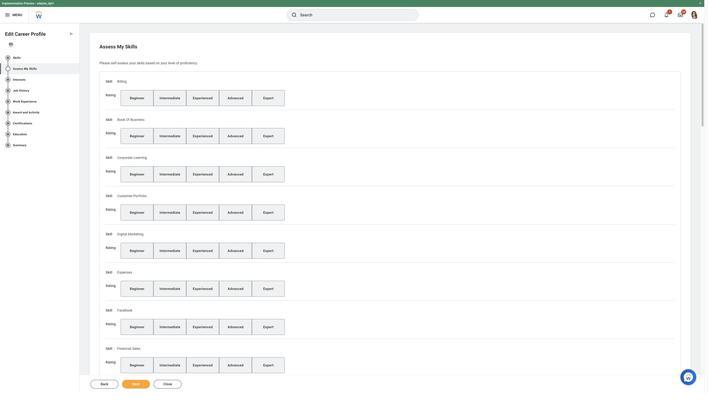 Task type: vqa. For each thing, say whether or not it's contained in the screenshot.
on
yes



Task type: describe. For each thing, give the bounding box(es) containing it.
close button
[[154, 381, 182, 389]]

6 option group from the top
[[121, 281, 285, 297]]

expert radio for customer portfolio
[[252, 205, 285, 221]]

please
[[100, 61, 110, 65]]

implementation
[[2, 2, 23, 5]]

rating for 4th option group from the bottom of the page
[[106, 246, 116, 250]]

skill for 6th option group
[[106, 271, 112, 275]]

0 vertical spatial assess
[[100, 44, 116, 50]]

expert for 4th option group from the bottom of the page
[[263, 249, 274, 253]]

work experience
[[13, 100, 37, 103]]

book of business
[[117, 118, 145, 122]]

intermediate for third experienced option from the bottom
[[160, 173, 180, 177]]

3 experienced radio from the top
[[186, 167, 219, 183]]

expert radio for billing
[[252, 90, 285, 106]]

financial sales
[[117, 347, 141, 351]]

intermediate radio for marketing
[[154, 243, 186, 259]]

5 option group from the top
[[121, 243, 285, 259]]

adeptai_dpt1
[[37, 2, 54, 5]]

portfolio
[[133, 194, 147, 198]]

next
[[132, 383, 140, 387]]

marketing
[[128, 233, 144, 237]]

beginner for 1st option group from the top
[[130, 96, 144, 100]]

assess
[[117, 61, 128, 65]]

back button
[[91, 381, 118, 389]]

customer portfolio element
[[117, 193, 147, 198]]

expert for 6th option group
[[263, 287, 274, 291]]

interests
[[13, 78, 26, 82]]

and
[[23, 111, 28, 114]]

career
[[15, 31, 30, 37]]

beginner radio for 4th option group from the top
[[121, 205, 154, 221]]

2 vertical spatial skills
[[29, 67, 37, 71]]

intermediate radio for expenses
[[154, 281, 186, 297]]

implementation preview -   adeptai_dpt1
[[2, 2, 54, 5]]

expert radio for expenses
[[252, 281, 285, 297]]

book
[[117, 118, 125, 122]]

intermediate for billing experienced option
[[160, 96, 180, 100]]

activity
[[29, 111, 39, 114]]

beginner radio for third option group from the top
[[121, 167, 154, 183]]

of
[[126, 118, 130, 122]]

based
[[146, 61, 155, 65]]

advanced radio for digital marketing
[[219, 243, 252, 259]]

experienced for experienced radio related to digital marketing
[[193, 249, 213, 253]]

corporate learning element
[[117, 155, 147, 160]]

certifications
[[13, 122, 32, 125]]

skill for 4th option group from the top
[[106, 194, 112, 198]]

advanced for experienced option for customer portfolio
[[228, 211, 244, 215]]

award and activity
[[13, 111, 39, 114]]

1 vertical spatial my
[[24, 67, 28, 71]]

expenses
[[117, 271, 132, 275]]

rating for 2nd option group from the bottom
[[106, 323, 116, 327]]

skill for first option group from the bottom
[[106, 347, 112, 351]]

8 option group from the top
[[121, 358, 285, 374]]

expert for seventh option group from the bottom of the page
[[263, 134, 274, 138]]

error image for assess my skills
[[74, 66, 79, 72]]

beginner for 6th option group
[[130, 287, 144, 291]]

intermediate for 1st experienced option from the bottom
[[160, 364, 180, 368]]

1 horizontal spatial assess my skills
[[100, 44, 137, 50]]

radio custom image for certifications
[[5, 121, 11, 127]]

job history link
[[0, 85, 79, 96]]

please self-assess your skills based on your level of proficiency.
[[100, 61, 198, 65]]

expert radio for book of business
[[252, 128, 285, 144]]

work experience link
[[0, 96, 79, 107]]

inbox large image
[[678, 12, 683, 17]]

search image
[[291, 12, 297, 18]]

2 option group from the top
[[121, 128, 285, 144]]

experienced for experienced option for book of business
[[193, 134, 213, 138]]

experienced radio for billing
[[186, 90, 219, 106]]

close
[[163, 383, 172, 387]]

beginner radio for first option group from the bottom
[[121, 358, 154, 374]]

advanced for 1st experienced option from the bottom
[[228, 364, 244, 368]]

skill for 2nd option group from the bottom
[[106, 309, 112, 313]]

experience
[[21, 100, 37, 103]]

radio custom image for award and activity
[[5, 110, 11, 116]]

0 horizontal spatial assess my skills
[[13, 67, 37, 71]]

award and activity link
[[0, 107, 79, 118]]

experienced radio for book of business
[[186, 128, 219, 144]]

digital marketing
[[117, 233, 144, 237]]

4 option group from the top
[[121, 205, 285, 221]]

rating for 1st option group from the top
[[106, 93, 116, 97]]

billing
[[117, 80, 127, 84]]

billing element
[[117, 79, 127, 84]]

rating for first option group from the bottom
[[106, 361, 116, 365]]

rating for seventh option group from the bottom of the page
[[106, 131, 116, 135]]

notifications large image
[[664, 12, 669, 17]]

0 vertical spatial my
[[117, 44, 124, 50]]

radio custom image for skills
[[5, 55, 11, 61]]

radio custom image for work experience
[[5, 99, 11, 105]]

job
[[13, 89, 18, 93]]

expert radio for corporate learning
[[252, 167, 285, 183]]

beginner for third option group from the top
[[130, 173, 144, 177]]

6 expert radio from the top
[[252, 320, 285, 336]]

2 horizontal spatial skills
[[125, 44, 137, 50]]

certifications link
[[0, 118, 79, 129]]

1 advanced radio from the top
[[219, 90, 252, 106]]

beginner for first option group from the bottom
[[130, 364, 144, 368]]

transformation import image
[[69, 31, 74, 36]]

intermediate radio for billing
[[154, 90, 186, 106]]

3 intermediate radio from the top
[[154, 167, 186, 183]]

expert for first option group from the bottom
[[263, 364, 274, 368]]

financial sales element
[[117, 346, 141, 351]]

edit
[[5, 31, 14, 37]]

menu banner
[[0, 0, 705, 23]]



Task type: locate. For each thing, give the bounding box(es) containing it.
facebook element
[[117, 308, 132, 313]]

1 vertical spatial skills
[[13, 56, 21, 60]]

expert radio for financial sales
[[252, 358, 285, 374]]

2 skill from the top
[[106, 118, 112, 122]]

assess
[[100, 44, 116, 50], [13, 67, 23, 71]]

experienced radio for customer portfolio
[[186, 205, 219, 221]]

4 radio custom image from the top
[[5, 88, 11, 94]]

beginner radio down the sales
[[121, 358, 154, 374]]

3 experienced radio from the top
[[186, 320, 219, 336]]

Beginner radio
[[121, 90, 154, 106], [121, 167, 154, 183], [121, 281, 154, 297], [121, 358, 154, 374]]

1 beginner from the top
[[130, 96, 144, 100]]

book of business element
[[117, 117, 145, 122]]

Intermediate radio
[[154, 90, 186, 106], [154, 128, 186, 144], [154, 167, 186, 183], [154, 205, 186, 221], [154, 281, 186, 297], [154, 320, 186, 336]]

intermediate for experienced radio related to digital marketing
[[160, 249, 180, 253]]

education
[[13, 133, 27, 136]]

beginner for seventh option group from the bottom of the page
[[130, 134, 144, 138]]

2 your from the left
[[161, 61, 167, 65]]

3 radio custom image from the top
[[5, 143, 11, 148]]

3 beginner radio from the top
[[121, 281, 154, 297]]

1 horizontal spatial assess
[[100, 44, 116, 50]]

radio custom image for summary
[[5, 143, 11, 148]]

expenses element
[[117, 270, 132, 275]]

skill for third option group from the top
[[106, 156, 112, 160]]

8 skill from the top
[[106, 347, 112, 351]]

experienced for facebook experienced radio
[[193, 326, 213, 330]]

radio custom image for assess my skills
[[5, 66, 11, 72]]

0 vertical spatial radio custom image
[[5, 121, 11, 127]]

digital
[[117, 233, 127, 237]]

skills up the assess
[[125, 44, 137, 50]]

4 expert radio from the top
[[252, 243, 285, 259]]

1 vertical spatial radio custom image
[[5, 132, 11, 138]]

advanced
[[228, 96, 244, 100], [228, 134, 244, 138], [228, 173, 244, 177], [228, 211, 244, 215], [228, 249, 244, 253], [228, 287, 244, 291], [228, 326, 244, 330], [228, 364, 244, 368]]

1 expert radio from the top
[[252, 90, 285, 106]]

0 vertical spatial skills
[[125, 44, 137, 50]]

error image
[[74, 55, 79, 61], [74, 66, 79, 72]]

justify image
[[4, 12, 10, 18]]

33 button
[[675, 9, 686, 20]]

33
[[682, 10, 685, 13]]

skill for 1st option group from the top
[[106, 80, 112, 84]]

radio custom image left education
[[5, 132, 11, 138]]

profile
[[31, 31, 46, 37]]

5 expert radio from the top
[[252, 281, 285, 297]]

error image for skills
[[74, 55, 79, 61]]

2 intermediate radio from the top
[[154, 358, 186, 374]]

experienced for experienced option for customer portfolio
[[193, 211, 213, 215]]

2 intermediate radio from the top
[[154, 128, 186, 144]]

intermediate for experienced option for customer portfolio
[[160, 211, 180, 215]]

1 vertical spatial expert radio
[[252, 358, 285, 374]]

edit career profile
[[5, 31, 46, 37]]

2 beginner radio from the top
[[121, 167, 154, 183]]

2 advanced from the top
[[228, 134, 244, 138]]

of
[[176, 61, 179, 65]]

1 vertical spatial assess my skills
[[13, 67, 37, 71]]

radio custom image inside skills link
[[5, 55, 11, 61]]

1 option group from the top
[[121, 90, 285, 106]]

proficiency.
[[180, 61, 198, 65]]

7 skill from the top
[[106, 309, 112, 313]]

1 horizontal spatial your
[[161, 61, 167, 65]]

beginner for 4th option group from the top
[[130, 211, 144, 215]]

5 intermediate radio from the top
[[154, 281, 186, 297]]

list
[[0, 50, 79, 153]]

0 vertical spatial assess my skills
[[100, 44, 137, 50]]

2 radio custom image from the top
[[5, 132, 11, 138]]

2 experienced radio from the top
[[186, 281, 219, 297]]

preview
[[24, 2, 34, 5]]

0 horizontal spatial skills
[[13, 56, 21, 60]]

skill left customer
[[106, 194, 112, 198]]

Expert radio
[[252, 167, 285, 183], [252, 358, 285, 374]]

1 intermediate from the top
[[160, 96, 180, 100]]

1 horizontal spatial skills
[[29, 67, 37, 71]]

rating for 6th option group
[[106, 284, 116, 288]]

skills link
[[0, 52, 79, 63]]

skills up interests link
[[29, 67, 37, 71]]

beginner down business at the top left
[[130, 134, 144, 138]]

2 vertical spatial radio custom image
[[5, 143, 11, 148]]

financial
[[117, 347, 131, 351]]

skill left corporate
[[106, 156, 112, 160]]

your left skills
[[129, 61, 136, 65]]

2 rating from the top
[[106, 131, 116, 135]]

1 vertical spatial assess
[[13, 67, 23, 71]]

action bar region
[[82, 376, 705, 394]]

4 intermediate from the top
[[160, 211, 180, 215]]

experienced for 1st experienced option from the bottom
[[193, 364, 213, 368]]

6 radio custom image from the top
[[5, 110, 11, 116]]

radio custom image inside education link
[[5, 132, 11, 138]]

6 expert from the top
[[263, 287, 274, 291]]

radio custom image inside certifications link
[[5, 121, 11, 127]]

beginner for 2nd option group from the bottom
[[130, 326, 144, 330]]

0 horizontal spatial your
[[129, 61, 136, 65]]

intermediate radio for sales
[[154, 358, 186, 374]]

beginner down the marketing
[[130, 249, 144, 253]]

8 advanced from the top
[[228, 364, 244, 368]]

1 expert from the top
[[263, 96, 274, 100]]

close environment banner image
[[699, 2, 702, 5]]

radio custom image inside assess my skills link
[[5, 66, 11, 72]]

1 rating from the top
[[106, 93, 116, 97]]

2 intermediate from the top
[[160, 134, 180, 138]]

beginner up business at the top left
[[130, 96, 144, 100]]

1 vertical spatial advanced radio
[[219, 243, 252, 259]]

skill left "facebook"
[[106, 309, 112, 313]]

radio custom image
[[5, 121, 11, 127], [5, 132, 11, 138], [5, 143, 11, 148]]

7 experienced from the top
[[193, 326, 213, 330]]

education link
[[0, 129, 79, 140]]

job history
[[13, 89, 29, 93]]

1 radio custom image from the top
[[5, 121, 11, 127]]

3 expert from the top
[[263, 173, 274, 177]]

0 vertical spatial error image
[[74, 55, 79, 61]]

5 experienced radio from the top
[[186, 358, 219, 374]]

5 beginner from the top
[[130, 249, 144, 253]]

1 advanced radio from the top
[[219, 128, 252, 144]]

3 rating from the top
[[106, 170, 116, 174]]

experienced radio for digital marketing
[[186, 243, 219, 259]]

advanced radio for book of business
[[219, 128, 252, 144]]

5 radio custom image from the top
[[5, 99, 11, 105]]

7 advanced from the top
[[228, 326, 244, 330]]

1 advanced from the top
[[228, 96, 244, 100]]

5 expert from the top
[[263, 249, 274, 253]]

beginner down learning
[[130, 173, 144, 177]]

my up the assess
[[117, 44, 124, 50]]

4 rating from the top
[[106, 208, 116, 212]]

beginner radio down learning
[[121, 167, 154, 183]]

rating
[[106, 93, 116, 97], [106, 131, 116, 135], [106, 170, 116, 174], [106, 208, 116, 212], [106, 246, 116, 250], [106, 284, 116, 288], [106, 323, 116, 327], [106, 361, 116, 365]]

4 advanced from the top
[[228, 211, 244, 215]]

Advanced radio
[[219, 90, 252, 106], [219, 243, 252, 259], [219, 320, 252, 336]]

beginner radio down portfolio
[[121, 205, 154, 221]]

learning
[[134, 156, 147, 160]]

level
[[168, 61, 175, 65]]

3 expert radio from the top
[[252, 205, 285, 221]]

1 vertical spatial error image
[[74, 66, 79, 72]]

beginner radio for 2nd option group from the bottom
[[121, 320, 154, 336]]

assess my skills link
[[0, 63, 79, 74]]

Experienced radio
[[186, 90, 219, 106], [186, 128, 219, 144], [186, 167, 219, 183], [186, 205, 219, 221], [186, 358, 219, 374]]

beginner radio for 1st option group from the top
[[121, 90, 154, 106]]

interests link
[[0, 74, 79, 85]]

beginner radio for seventh option group from the bottom of the page
[[121, 128, 154, 144]]

7 rating from the top
[[106, 323, 116, 327]]

skill left "billing"
[[106, 80, 112, 84]]

expert for 4th option group from the top
[[263, 211, 274, 215]]

2 advanced radio from the top
[[219, 167, 252, 183]]

1 button
[[661, 9, 672, 20]]

6 intermediate from the top
[[160, 287, 180, 291]]

0 vertical spatial experienced radio
[[186, 243, 219, 259]]

6 intermediate radio from the top
[[154, 320, 186, 336]]

rating for third option group from the top
[[106, 170, 116, 174]]

4 intermediate radio from the top
[[154, 205, 186, 221]]

error image inside assess my skills link
[[74, 66, 79, 72]]

2 expert radio from the top
[[252, 128, 285, 144]]

radio custom image inside award and activity link
[[5, 110, 11, 116]]

experienced for 2nd experienced radio from the bottom of the page
[[193, 287, 213, 291]]

radio custom image for job history
[[5, 88, 11, 94]]

5 skill from the top
[[106, 233, 112, 237]]

intermediate for experienced option for book of business
[[160, 134, 180, 138]]

assess up please
[[100, 44, 116, 50]]

skill for seventh option group from the bottom of the page
[[106, 118, 112, 122]]

experienced
[[193, 96, 213, 100], [193, 134, 213, 138], [193, 173, 213, 177], [193, 211, 213, 215], [193, 249, 213, 253], [193, 287, 213, 291], [193, 326, 213, 330], [193, 364, 213, 368]]

beginner radio down "facebook"
[[121, 320, 154, 336]]

assess my skills
[[100, 44, 137, 50], [13, 67, 37, 71]]

on
[[156, 61, 160, 65]]

experienced radio for facebook
[[186, 320, 219, 336]]

3 skill from the top
[[106, 156, 112, 160]]

1 experienced radio from the top
[[186, 90, 219, 106]]

4 beginner radio from the top
[[121, 320, 154, 336]]

radio custom image left certifications
[[5, 121, 11, 127]]

6 experienced from the top
[[193, 287, 213, 291]]

self-
[[111, 61, 117, 65]]

7 intermediate from the top
[[160, 326, 180, 330]]

beginner down portfolio
[[130, 211, 144, 215]]

0 horizontal spatial my
[[24, 67, 28, 71]]

4 experienced radio from the top
[[186, 205, 219, 221]]

award
[[13, 111, 22, 114]]

advanced for billing experienced option
[[228, 96, 244, 100]]

menu
[[12, 13, 22, 17]]

advanced radio for customer portfolio
[[219, 205, 252, 221]]

1 intermediate radio from the top
[[154, 243, 186, 259]]

1 experienced radio from the top
[[186, 243, 219, 259]]

my
[[117, 44, 124, 50], [24, 67, 28, 71]]

5 advanced radio from the top
[[219, 358, 252, 374]]

1 skill from the top
[[106, 80, 112, 84]]

1
[[669, 10, 671, 13]]

0 vertical spatial intermediate radio
[[154, 243, 186, 259]]

beginner radio down the marketing
[[121, 243, 154, 259]]

intermediate radio for customer portfolio
[[154, 205, 186, 221]]

advanced radio for expenses
[[219, 281, 252, 297]]

Experienced radio
[[186, 243, 219, 259], [186, 281, 219, 297], [186, 320, 219, 336]]

corporate
[[117, 156, 133, 160]]

3 radio custom image from the top
[[5, 77, 11, 83]]

1 experienced from the top
[[193, 96, 213, 100]]

skills
[[137, 61, 145, 65]]

error image inside skills link
[[74, 55, 79, 61]]

beginner radio for 4th option group from the bottom of the page
[[121, 243, 154, 259]]

expert for third option group from the top
[[263, 173, 274, 177]]

0 vertical spatial expert radio
[[252, 167, 285, 183]]

next button
[[122, 381, 150, 389]]

skill left digital
[[106, 233, 112, 237]]

Advanced radio
[[219, 128, 252, 144], [219, 167, 252, 183], [219, 205, 252, 221], [219, 281, 252, 297], [219, 358, 252, 374]]

expert for 1st option group from the top
[[263, 96, 274, 100]]

skill left book
[[106, 118, 112, 122]]

5 experienced from the top
[[193, 249, 213, 253]]

menu button
[[0, 7, 29, 23]]

radio custom image inside interests link
[[5, 77, 11, 83]]

profile logan mcneil image
[[691, 11, 699, 20]]

intermediate radio for book of business
[[154, 128, 186, 144]]

1 your from the left
[[129, 61, 136, 65]]

customer portfolio
[[117, 194, 147, 198]]

2 vertical spatial advanced radio
[[219, 320, 252, 336]]

3 advanced radio from the top
[[219, 205, 252, 221]]

intermediate
[[160, 96, 180, 100], [160, 134, 180, 138], [160, 173, 180, 177], [160, 211, 180, 215], [160, 249, 180, 253], [160, 287, 180, 291], [160, 326, 180, 330], [160, 364, 180, 368]]

advanced for third experienced option from the bottom
[[228, 173, 244, 177]]

advanced radio for facebook
[[219, 320, 252, 336]]

4 advanced radio from the top
[[219, 281, 252, 297]]

4 beginner radio from the top
[[121, 358, 154, 374]]

4 skill from the top
[[106, 194, 112, 198]]

0 vertical spatial advanced radio
[[219, 90, 252, 106]]

intermediate for 2nd experienced radio from the bottom of the page
[[160, 287, 180, 291]]

my up interests
[[24, 67, 28, 71]]

advanced for 2nd experienced radio from the bottom of the page
[[228, 287, 244, 291]]

skill left expenses
[[106, 271, 112, 275]]

customer
[[117, 194, 132, 198]]

5 rating from the top
[[106, 246, 116, 250]]

beginner radio down expenses
[[121, 281, 154, 297]]

1 vertical spatial experienced radio
[[186, 281, 219, 297]]

beginner
[[130, 96, 144, 100], [130, 134, 144, 138], [130, 173, 144, 177], [130, 211, 144, 215], [130, 249, 144, 253], [130, 287, 144, 291], [130, 326, 144, 330], [130, 364, 144, 368]]

business
[[131, 118, 145, 122]]

6 beginner from the top
[[130, 287, 144, 291]]

experienced for third experienced option from the bottom
[[193, 173, 213, 177]]

0 horizontal spatial assess
[[13, 67, 23, 71]]

radio custom image left summary
[[5, 143, 11, 148]]

intermediate for facebook experienced radio
[[160, 326, 180, 330]]

skill left the 'financial'
[[106, 347, 112, 351]]

radio custom image for interests
[[5, 77, 11, 83]]

assess my skills up interests
[[13, 67, 37, 71]]

radio custom image
[[5, 55, 11, 61], [5, 66, 11, 72], [5, 77, 11, 83], [5, 88, 11, 94], [5, 99, 11, 105], [5, 110, 11, 116]]

2 radio custom image from the top
[[5, 66, 11, 72]]

experienced for billing experienced option
[[193, 96, 213, 100]]

8 expert from the top
[[263, 364, 274, 368]]

2 vertical spatial experienced radio
[[186, 320, 219, 336]]

radio custom image inside the job history link
[[5, 88, 11, 94]]

2 beginner radio from the top
[[121, 205, 154, 221]]

6 skill from the top
[[106, 271, 112, 275]]

skill
[[106, 80, 112, 84], [106, 118, 112, 122], [106, 156, 112, 160], [106, 194, 112, 198], [106, 233, 112, 237], [106, 271, 112, 275], [106, 309, 112, 313], [106, 347, 112, 351]]

print image
[[8, 42, 13, 47]]

advanced for experienced option for book of business
[[228, 134, 244, 138]]

your right on
[[161, 61, 167, 65]]

list containing skills
[[0, 50, 79, 153]]

2 error image from the top
[[74, 66, 79, 72]]

beginner for 4th option group from the bottom of the page
[[130, 249, 144, 253]]

sales
[[132, 347, 141, 351]]

7 option group from the top
[[121, 320, 285, 336]]

3 option group from the top
[[121, 167, 285, 183]]

radio custom image inside 'work experience' link
[[5, 99, 11, 105]]

expert for 2nd option group from the bottom
[[263, 326, 274, 330]]

2 experienced from the top
[[193, 134, 213, 138]]

8 beginner from the top
[[130, 364, 144, 368]]

8 rating from the top
[[106, 361, 116, 365]]

beginner radio for 6th option group
[[121, 281, 154, 297]]

6 advanced from the top
[[228, 287, 244, 291]]

2 advanced radio from the top
[[219, 243, 252, 259]]

Expert radio
[[252, 90, 285, 106], [252, 128, 285, 144], [252, 205, 285, 221], [252, 243, 285, 259], [252, 281, 285, 297], [252, 320, 285, 336]]

beginner radio down business at the top left
[[121, 128, 154, 144]]

-
[[35, 2, 36, 5]]

skills down print 'image' on the left top of the page
[[13, 56, 21, 60]]

history
[[19, 89, 29, 93]]

rating for 4th option group from the top
[[106, 208, 116, 212]]

1 horizontal spatial my
[[117, 44, 124, 50]]

1 vertical spatial intermediate radio
[[154, 358, 186, 374]]

1 intermediate radio from the top
[[154, 90, 186, 106]]

your
[[129, 61, 136, 65], [161, 61, 167, 65]]

corporate learning
[[117, 156, 147, 160]]

advanced for experienced radio related to digital marketing
[[228, 249, 244, 253]]

Beginner radio
[[121, 128, 154, 144], [121, 205, 154, 221], [121, 243, 154, 259], [121, 320, 154, 336]]

Search Workday  search field
[[300, 9, 408, 20]]

beginner radio up business at the top left
[[121, 90, 154, 106]]

2 expert from the top
[[263, 134, 274, 138]]

beginner down the sales
[[130, 364, 144, 368]]

digital marketing element
[[117, 232, 144, 237]]

facebook
[[117, 309, 132, 313]]

5 intermediate from the top
[[160, 249, 180, 253]]

advanced for facebook experienced radio
[[228, 326, 244, 330]]

3 beginner from the top
[[130, 173, 144, 177]]

3 intermediate from the top
[[160, 173, 180, 177]]

expert
[[263, 96, 274, 100], [263, 134, 274, 138], [263, 173, 274, 177], [263, 211, 274, 215], [263, 249, 274, 253], [263, 287, 274, 291], [263, 326, 274, 330], [263, 364, 274, 368]]

beginner down expenses
[[130, 287, 144, 291]]

radio custom image for education
[[5, 132, 11, 138]]

summary link
[[0, 140, 79, 151]]

skills
[[125, 44, 137, 50], [13, 56, 21, 60], [29, 67, 37, 71]]

1 radio custom image from the top
[[5, 55, 11, 61]]

4 expert from the top
[[263, 211, 274, 215]]

1 expert radio from the top
[[252, 167, 285, 183]]

skill for 4th option group from the bottom of the page
[[106, 233, 112, 237]]

1 error image from the top
[[74, 55, 79, 61]]

Intermediate radio
[[154, 243, 186, 259], [154, 358, 186, 374]]

option group
[[121, 90, 285, 106], [121, 128, 285, 144], [121, 167, 285, 183], [121, 205, 285, 221], [121, 243, 285, 259], [121, 281, 285, 297], [121, 320, 285, 336], [121, 358, 285, 374]]

radio custom image inside summary link
[[5, 143, 11, 148]]

beginner down "facebook"
[[130, 326, 144, 330]]

assess my skills up self-
[[100, 44, 137, 50]]

assess up interests
[[13, 67, 23, 71]]

summary
[[13, 144, 26, 147]]

back
[[101, 383, 108, 387]]

8 experienced from the top
[[193, 364, 213, 368]]

work
[[13, 100, 20, 103]]



